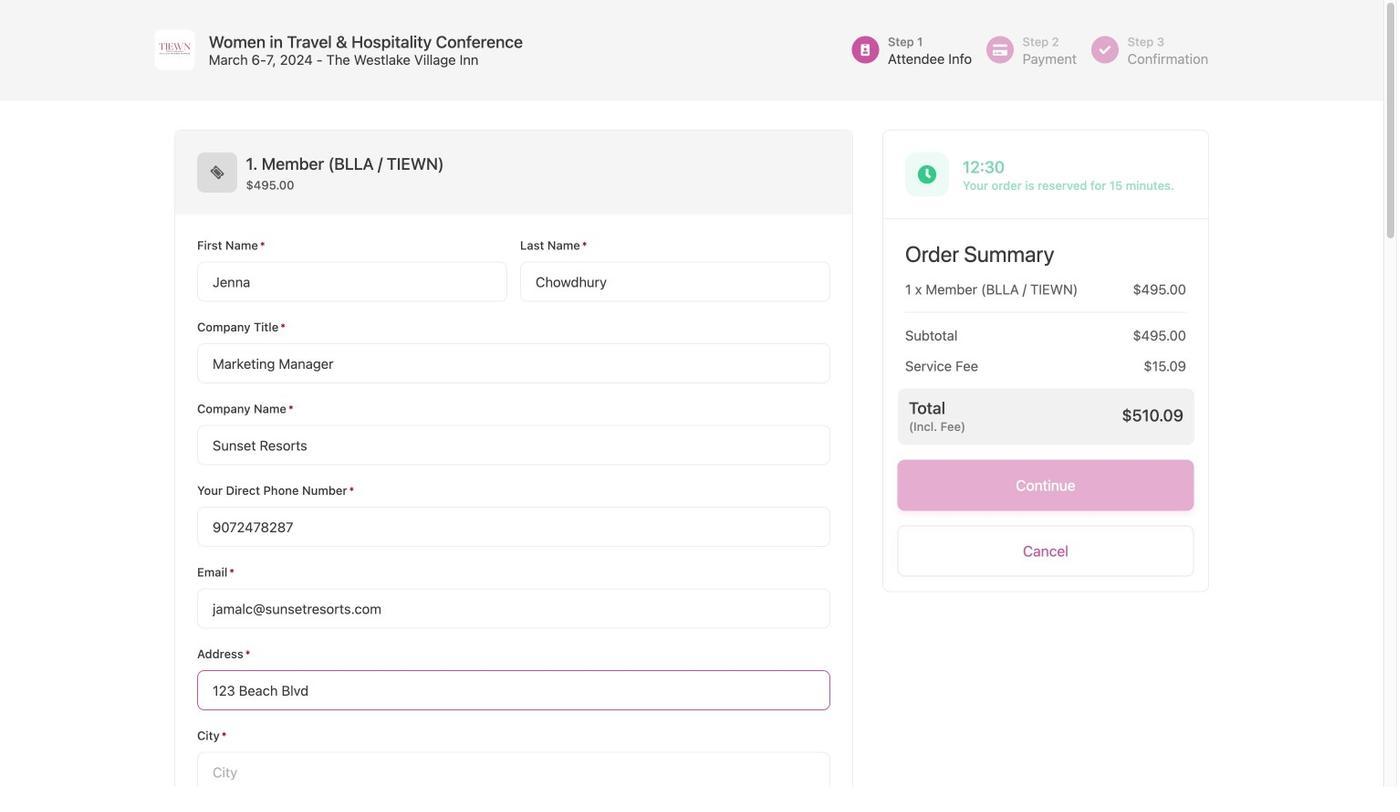 Task type: describe. For each thing, give the bounding box(es) containing it.
Company Name text field
[[197, 425, 831, 465]]

Address text field
[[197, 670, 831, 710]]

clock icon image
[[918, 164, 937, 184]]

City text field
[[197, 752, 831, 787]]

Email text field
[[197, 588, 831, 629]]

service fee $15.09 element
[[884, 343, 1209, 374]]

First Name text field
[[197, 262, 508, 302]]

Company Title text field
[[197, 343, 831, 383]]

Last Name text field
[[520, 262, 831, 302]]



Task type: locate. For each thing, give the bounding box(es) containing it.
timer
[[963, 157, 1187, 177]]

Your Direct Phone Number text field
[[197, 507, 831, 547]]

ticket icon image
[[210, 165, 225, 180]]

banner
[[0, 0, 1384, 100]]

subtotal $495.00 element
[[884, 313, 1209, 343]]



